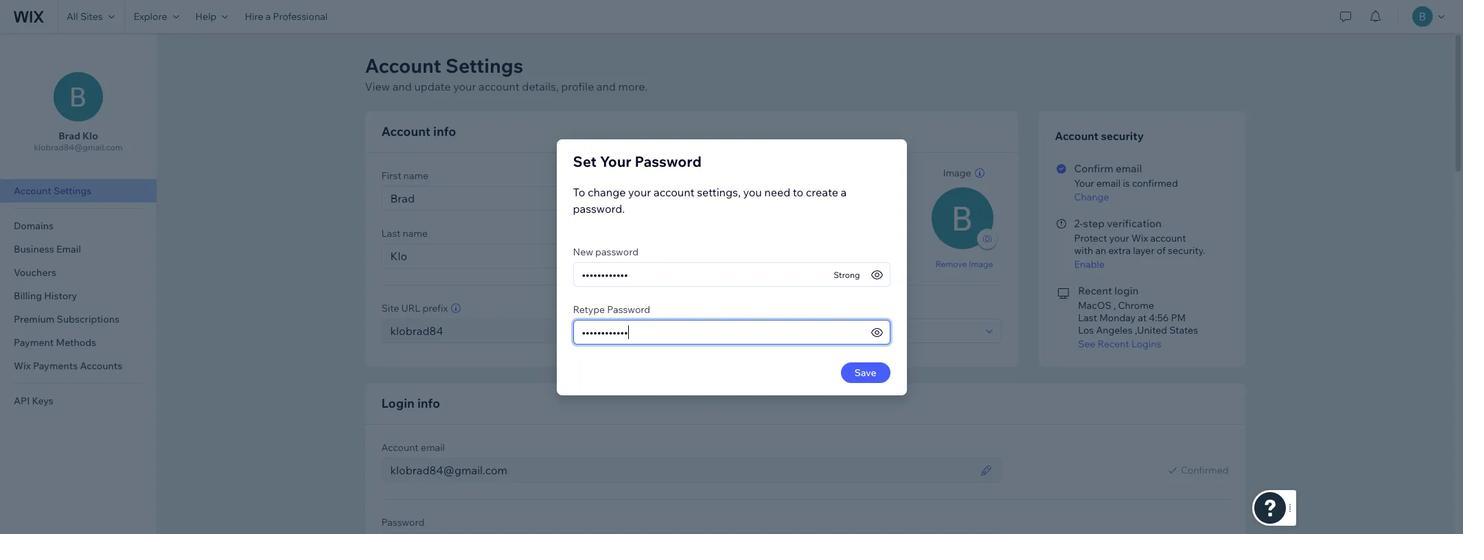 Task type: describe. For each thing, give the bounding box(es) containing it.
logins
[[1132, 338, 1161, 350]]

klo
[[82, 130, 98, 142]]

account for account language
[[697, 302, 734, 314]]

account for account settings view and update your account details, profile and more.
[[365, 54, 441, 78]]

password
[[595, 245, 639, 258]]

1 and from the left
[[392, 80, 412, 93]]

wix payments accounts link
[[0, 354, 157, 378]]

monday
[[1099, 312, 1136, 324]]

business
[[14, 243, 54, 255]]

explore
[[134, 10, 167, 23]]

domains link
[[0, 214, 157, 238]]

language
[[737, 302, 778, 314]]

help button
[[187, 0, 236, 33]]

angeles
[[1096, 324, 1133, 336]]

payments
[[33, 360, 78, 372]]

account for account settings
[[14, 185, 51, 197]]

billing
[[14, 290, 42, 302]]

account language
[[697, 302, 778, 314]]

password.
[[573, 202, 625, 215]]

email for account
[[421, 441, 445, 454]]

details,
[[522, 80, 559, 93]]

settings for account settings
[[54, 185, 92, 197]]

retype
[[573, 303, 605, 316]]

see recent logins button
[[1078, 338, 1229, 350]]

you
[[743, 185, 762, 199]]

hire a professional
[[245, 10, 328, 23]]

hire
[[245, 10, 263, 23]]

strong
[[834, 269, 860, 280]]

image inside button
[[969, 259, 993, 269]]

domains
[[14, 220, 54, 232]]

Enter your first name. text field
[[386, 187, 894, 210]]

change
[[1074, 191, 1109, 203]]

a inside hire a professional link
[[265, 10, 271, 23]]

email
[[56, 243, 81, 255]]

extra
[[1108, 244, 1131, 257]]

is
[[1123, 177, 1130, 190]]

new password
[[573, 245, 639, 258]]

an
[[1095, 244, 1106, 257]]

2 and from the left
[[596, 80, 616, 93]]

login
[[1115, 284, 1139, 297]]

update
[[414, 80, 451, 93]]

account settings link
[[0, 179, 157, 203]]

premium
[[14, 313, 55, 325]]

1 vertical spatial password
[[607, 303, 650, 316]]

payment methods
[[14, 336, 96, 349]]

all sites
[[67, 10, 103, 23]]

enable button
[[1074, 258, 1227, 271]]

at
[[1138, 312, 1147, 324]]

to
[[793, 185, 803, 199]]

security.
[[1168, 244, 1205, 257]]

premium subscriptions link
[[0, 308, 157, 331]]

wix inside sidebar element
[[14, 360, 31, 372]]

enable
[[1074, 258, 1105, 271]]

0 vertical spatial your
[[600, 152, 632, 170]]

your inside 2-step verification protect your wix account with an extra layer of security. enable
[[1109, 232, 1129, 244]]

billing history
[[14, 290, 77, 302]]

methods
[[56, 336, 96, 349]]

a inside to change your account settings, you need to create a password.
[[841, 185, 847, 199]]

Type your password here password field
[[578, 263, 834, 286]]

macos
[[1078, 299, 1112, 312]]

business email
[[14, 243, 81, 255]]

payment
[[14, 336, 54, 349]]

save button
[[841, 362, 890, 383]]

account for account email
[[381, 441, 419, 454]]

profile
[[561, 80, 594, 93]]

retype password
[[573, 303, 650, 316]]

Enter your last name. text field
[[386, 244, 894, 268]]

layer
[[1133, 244, 1155, 257]]

protect
[[1074, 232, 1107, 244]]

with
[[1074, 244, 1093, 257]]

account settings view and update your account details, profile and more.
[[365, 54, 648, 93]]

,
[[1114, 299, 1116, 312]]

0 vertical spatial last
[[381, 227, 401, 240]]

accounts
[[80, 360, 122, 372]]

last inside 'recent login macos , chrome last monday at 4:56 pm los angeles ,united states see recent logins'
[[1078, 312, 1097, 324]]

vouchers link
[[0, 261, 157, 284]]

states
[[1169, 324, 1198, 336]]

api keys link
[[0, 389, 157, 413]]

brad klo klobrad84@gmail.com
[[34, 130, 123, 152]]

remove image button
[[936, 257, 993, 270]]

email for confirm
[[1116, 162, 1142, 175]]

login info
[[381, 395, 440, 411]]

info for login info
[[417, 395, 440, 411]]

billing history link
[[0, 284, 157, 308]]

your inside confirm email your email is confirmed change
[[1074, 177, 1094, 190]]

Choose an account name text field
[[386, 319, 651, 343]]

vouchers
[[14, 266, 56, 279]]

professional
[[273, 10, 328, 23]]

of
[[1157, 244, 1166, 257]]

keys
[[32, 395, 53, 407]]

hire a professional link
[[236, 0, 336, 33]]

account for account security
[[1055, 129, 1099, 143]]

see
[[1078, 338, 1096, 350]]

history
[[44, 290, 77, 302]]

save
[[854, 366, 877, 379]]



Task type: vqa. For each thing, say whether or not it's contained in the screenshot.
the top the Password
yes



Task type: locate. For each thing, give the bounding box(es) containing it.
your
[[453, 80, 476, 93], [628, 185, 651, 199], [1109, 232, 1129, 244]]

name for last name
[[403, 227, 428, 240]]

account up confirm
[[1055, 129, 1099, 143]]

settings,
[[697, 185, 741, 199]]

confirm
[[1074, 162, 1113, 175]]

change
[[588, 185, 626, 199]]

2-step verification protect your wix account with an extra layer of security. enable
[[1074, 217, 1205, 271]]

account inside 'account settings view and update your account details, profile and more.'
[[365, 54, 441, 78]]

to change your account settings, you need to create a password.
[[573, 185, 847, 215]]

account left details, at the top of page
[[479, 80, 520, 93]]

0 horizontal spatial your
[[600, 152, 632, 170]]

account inside to change your account settings, you need to create a password.
[[654, 185, 695, 199]]

first
[[381, 170, 401, 182]]

account inside account settings link
[[14, 185, 51, 197]]

wix
[[1132, 232, 1148, 244], [14, 360, 31, 372]]

login
[[381, 395, 415, 411]]

1 horizontal spatial and
[[596, 80, 616, 93]]

new
[[573, 245, 593, 258]]

your right set
[[600, 152, 632, 170]]

step
[[1083, 217, 1105, 230]]

account for account
[[479, 80, 520, 93]]

1 vertical spatial last
[[1078, 312, 1097, 324]]

1 vertical spatial info
[[417, 395, 440, 411]]

password
[[635, 152, 702, 170], [607, 303, 650, 316], [381, 516, 425, 529]]

api keys
[[14, 395, 53, 407]]

last up see
[[1078, 312, 1097, 324]]

2 vertical spatial account
[[1150, 232, 1186, 244]]

set
[[573, 152, 597, 170]]

remove
[[936, 259, 967, 269]]

0 vertical spatial wix
[[1132, 232, 1148, 244]]

a right create
[[841, 185, 847, 199]]

last down first
[[381, 227, 401, 240]]

2 horizontal spatial account
[[1150, 232, 1186, 244]]

0 vertical spatial info
[[433, 124, 456, 139]]

0 horizontal spatial last
[[381, 227, 401, 240]]

0 horizontal spatial settings
[[54, 185, 92, 197]]

1 vertical spatial recent
[[1098, 338, 1129, 350]]

info for account info
[[433, 124, 456, 139]]

klobrad84@gmail.com
[[34, 142, 123, 152]]

account up view
[[365, 54, 441, 78]]

settings inside 'account settings view and update your account details, profile and more.'
[[446, 54, 523, 78]]

2 vertical spatial email
[[421, 441, 445, 454]]

your inside 'account settings view and update your account details, profile and more.'
[[453, 80, 476, 93]]

1 horizontal spatial your
[[1074, 177, 1094, 190]]

2 vertical spatial your
[[1109, 232, 1129, 244]]

email down "login info" on the bottom left of the page
[[421, 441, 445, 454]]

los
[[1078, 324, 1094, 336]]

settings for account settings view and update your account details, profile and more.
[[446, 54, 523, 78]]

your right update
[[453, 80, 476, 93]]

premium subscriptions
[[14, 313, 120, 325]]

recent login macos , chrome last monday at 4:56 pm los angeles ,united states see recent logins
[[1078, 284, 1198, 350]]

account inside 'account settings view and update your account details, profile and more.'
[[479, 80, 520, 93]]

chrome
[[1118, 299, 1154, 312]]

0 vertical spatial a
[[265, 10, 271, 23]]

1 vertical spatial account
[[654, 185, 695, 199]]

1 vertical spatial image
[[969, 259, 993, 269]]

to
[[573, 185, 585, 199]]

account inside 2-step verification protect your wix account with an extra layer of security. enable
[[1150, 232, 1186, 244]]

view
[[365, 80, 390, 93]]

wix down payment
[[14, 360, 31, 372]]

0 horizontal spatial your
[[453, 80, 476, 93]]

1 vertical spatial wix
[[14, 360, 31, 372]]

and right view
[[392, 80, 412, 93]]

1 horizontal spatial account
[[654, 185, 695, 199]]

account
[[479, 80, 520, 93], [654, 185, 695, 199], [1150, 232, 1186, 244]]

settings up domains link
[[54, 185, 92, 197]]

account up domains
[[14, 185, 51, 197]]

0 vertical spatial password
[[635, 152, 702, 170]]

info down update
[[433, 124, 456, 139]]

wix down verification
[[1132, 232, 1148, 244]]

1 vertical spatial a
[[841, 185, 847, 199]]

1 vertical spatial name
[[403, 227, 428, 240]]

Retype your password here password field
[[578, 320, 869, 344]]

change button
[[1074, 191, 1227, 203]]

2-
[[1074, 217, 1083, 230]]

account up enable button
[[1150, 232, 1186, 244]]

None field
[[702, 319, 982, 343]]

url
[[401, 302, 420, 314]]

1 horizontal spatial your
[[628, 185, 651, 199]]

your inside to change your account settings, you need to create a password.
[[628, 185, 651, 199]]

security
[[1101, 129, 1144, 143]]

account up the first name
[[381, 124, 431, 139]]

create
[[806, 185, 838, 199]]

account for account info
[[381, 124, 431, 139]]

1 horizontal spatial a
[[841, 185, 847, 199]]

0 horizontal spatial a
[[265, 10, 271, 23]]

confirmed
[[1132, 177, 1178, 190]]

confirm email your email is confirmed change
[[1074, 162, 1178, 203]]

wix inside 2-step verification protect your wix account with an extra layer of security. enable
[[1132, 232, 1148, 244]]

name for first name
[[403, 170, 429, 182]]

email left is at the right of page
[[1097, 177, 1121, 190]]

1 vertical spatial settings
[[54, 185, 92, 197]]

0 vertical spatial email
[[1116, 162, 1142, 175]]

0 vertical spatial name
[[403, 170, 429, 182]]

business email link
[[0, 238, 157, 261]]

your down verification
[[1109, 232, 1129, 244]]

verification
[[1107, 217, 1162, 230]]

0 horizontal spatial wix
[[14, 360, 31, 372]]

account security
[[1055, 129, 1144, 143]]

payment methods link
[[0, 331, 157, 354]]

1 vertical spatial email
[[1097, 177, 1121, 190]]

account left settings,
[[654, 185, 695, 199]]

0 vertical spatial image
[[943, 167, 971, 179]]

recent down angeles
[[1098, 338, 1129, 350]]

4:56
[[1149, 312, 1169, 324]]

settings inside sidebar element
[[54, 185, 92, 197]]

account info
[[381, 124, 456, 139]]

1 horizontal spatial settings
[[446, 54, 523, 78]]

2 vertical spatial password
[[381, 516, 425, 529]]

account up retype your password here password field
[[697, 302, 734, 314]]

recent up macos
[[1078, 284, 1112, 297]]

0 horizontal spatial account
[[479, 80, 520, 93]]

site
[[381, 302, 399, 314]]

your down set your password
[[628, 185, 651, 199]]

prefix
[[423, 302, 448, 314]]

subscriptions
[[57, 313, 120, 325]]

info right login
[[417, 395, 440, 411]]

0 vertical spatial account
[[479, 80, 520, 93]]

email up is at the right of page
[[1116, 162, 1142, 175]]

settings up update
[[446, 54, 523, 78]]

sidebar element
[[0, 33, 157, 534]]

0 vertical spatial recent
[[1078, 284, 1112, 297]]

more.
[[618, 80, 648, 93]]

pm
[[1171, 312, 1186, 324]]

first name
[[381, 170, 429, 182]]

confirmed
[[1181, 464, 1229, 477]]

set your password
[[573, 152, 702, 170]]

email
[[1116, 162, 1142, 175], [1097, 177, 1121, 190], [421, 441, 445, 454]]

need
[[764, 185, 790, 199]]

0 vertical spatial your
[[453, 80, 476, 93]]

1 horizontal spatial wix
[[1132, 232, 1148, 244]]

your up change
[[1074, 177, 1094, 190]]

1 horizontal spatial last
[[1078, 312, 1097, 324]]

remove image
[[936, 259, 993, 269]]

name right first
[[403, 170, 429, 182]]

all
[[67, 10, 78, 23]]

recent
[[1078, 284, 1112, 297], [1098, 338, 1129, 350]]

image
[[943, 167, 971, 179], [969, 259, 993, 269]]

2 horizontal spatial your
[[1109, 232, 1129, 244]]

account for 2-
[[1150, 232, 1186, 244]]

Email address text field
[[386, 459, 976, 482]]

1 vertical spatial your
[[1074, 177, 1094, 190]]

account down login
[[381, 441, 419, 454]]

name down the first name
[[403, 227, 428, 240]]

0 vertical spatial settings
[[446, 54, 523, 78]]

account email
[[381, 441, 445, 454]]

last name
[[381, 227, 428, 240]]

and left more.
[[596, 80, 616, 93]]

api
[[14, 395, 30, 407]]

a right "hire" on the top left of the page
[[265, 10, 271, 23]]

1 vertical spatial your
[[628, 185, 651, 199]]

settings
[[446, 54, 523, 78], [54, 185, 92, 197]]

brad
[[58, 130, 80, 142]]

0 horizontal spatial and
[[392, 80, 412, 93]]



